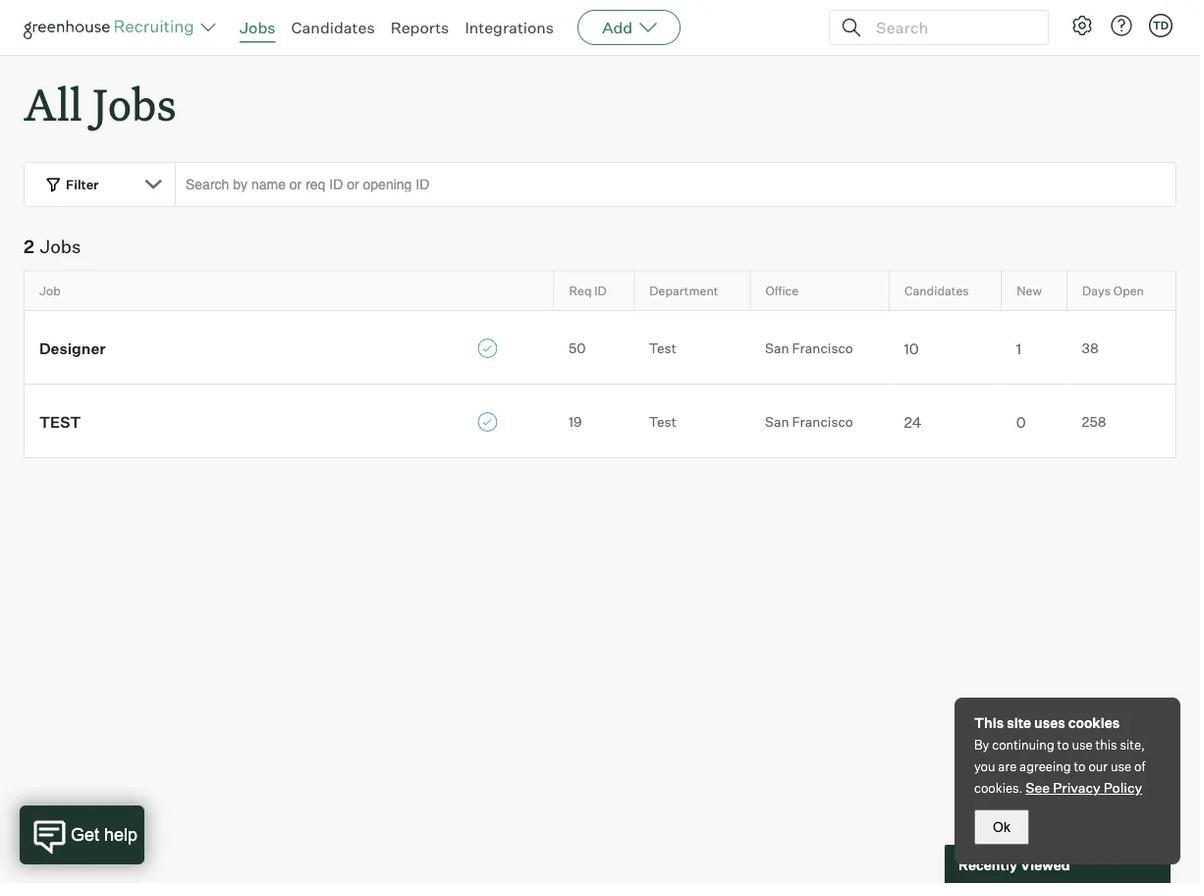 Task type: locate. For each thing, give the bounding box(es) containing it.
use left this
[[1072, 738, 1093, 753]]

jobs link
[[240, 18, 275, 37]]

integrations link
[[465, 18, 554, 37]]

francisco for test
[[792, 414, 853, 430]]

258
[[1082, 414, 1106, 430]]

1 horizontal spatial use
[[1111, 759, 1132, 775]]

jobs right 2
[[40, 235, 81, 258]]

san
[[765, 340, 789, 357], [765, 414, 789, 430]]

to down uses
[[1057, 738, 1069, 753]]

2 test from the top
[[649, 414, 676, 430]]

2 horizontal spatial jobs
[[240, 18, 275, 37]]

candidates link
[[291, 18, 375, 37]]

1 horizontal spatial candidates
[[904, 284, 969, 299]]

38
[[1082, 340, 1099, 357]]

0 link
[[1001, 411, 1067, 432]]

2 san francisco from the top
[[765, 414, 853, 430]]

policy
[[1104, 780, 1142, 797]]

td button
[[1145, 10, 1177, 41]]

0 vertical spatial jobs
[[240, 18, 275, 37]]

1 francisco from the top
[[792, 340, 853, 357]]

test down department at the right of the page
[[649, 340, 676, 357]]

1 vertical spatial san
[[765, 414, 789, 430]]

0 vertical spatial san
[[765, 340, 789, 357]]

francisco left 24 at the top right of the page
[[792, 414, 853, 430]]

use
[[1072, 738, 1093, 753], [1111, 759, 1132, 775]]

jobs for all jobs
[[92, 75, 176, 133]]

jobs
[[240, 18, 275, 37], [92, 75, 176, 133], [40, 235, 81, 258]]

use left of
[[1111, 759, 1132, 775]]

1 test from the top
[[649, 340, 676, 357]]

by continuing to use this site, you are agreeing to our use of cookies.
[[974, 738, 1145, 796]]

jobs down greenhouse recruiting image
[[92, 75, 176, 133]]

jobs for 2 jobs
[[40, 235, 81, 258]]

1 san from the top
[[765, 340, 789, 357]]

candidates up 10 link
[[904, 284, 969, 299]]

0 horizontal spatial candidates
[[291, 18, 375, 37]]

to
[[1057, 738, 1069, 753], [1074, 759, 1086, 775]]

0 vertical spatial test
[[649, 340, 676, 357]]

open
[[1114, 284, 1144, 299]]

see
[[1026, 780, 1050, 797]]

cookies.
[[974, 781, 1023, 796]]

are
[[998, 759, 1017, 775]]

1 horizontal spatial jobs
[[92, 75, 176, 133]]

candidates right jobs link
[[291, 18, 375, 37]]

td
[[1153, 19, 1169, 32]]

2 san from the top
[[765, 414, 789, 430]]

privacy
[[1053, 780, 1101, 797]]

jobs left candidates link
[[240, 18, 275, 37]]

0 horizontal spatial use
[[1072, 738, 1093, 753]]

all
[[24, 75, 82, 133]]

site,
[[1120, 738, 1145, 753]]

san for test
[[765, 414, 789, 430]]

1 horizontal spatial to
[[1074, 759, 1086, 775]]

td button
[[1149, 14, 1173, 37]]

0 horizontal spatial to
[[1057, 738, 1069, 753]]

1 san francisco from the top
[[765, 340, 853, 357]]

19
[[569, 414, 582, 430]]

test
[[649, 340, 676, 357], [649, 414, 676, 430]]

you
[[974, 759, 995, 775]]

test right 19
[[649, 414, 676, 430]]

Search by name or req ID or opening ID text field
[[175, 162, 1177, 207]]

san francisco
[[765, 340, 853, 357], [765, 414, 853, 430]]

francisco
[[792, 340, 853, 357], [792, 414, 853, 430]]

1 vertical spatial san francisco
[[765, 414, 853, 430]]

2 jobs
[[24, 235, 81, 258]]

by
[[974, 738, 989, 753]]

designer
[[39, 339, 106, 358]]

id
[[594, 284, 607, 299]]

24 link
[[889, 411, 1001, 432]]

francisco down office
[[792, 340, 853, 357]]

10 link
[[889, 337, 1001, 358]]

0 horizontal spatial jobs
[[40, 235, 81, 258]]

continuing
[[992, 738, 1055, 753]]

1 vertical spatial jobs
[[92, 75, 176, 133]]

2 francisco from the top
[[792, 414, 853, 430]]

san francisco for designer
[[765, 340, 853, 357]]

san francisco for test
[[765, 414, 853, 430]]

reports
[[391, 18, 449, 37]]

0 vertical spatial use
[[1072, 738, 1093, 753]]

1 vertical spatial candidates
[[904, 284, 969, 299]]

this site uses cookies
[[974, 715, 1120, 732]]

1 vertical spatial test
[[649, 414, 676, 430]]

candidates
[[291, 18, 375, 37], [904, 284, 969, 299]]

0 vertical spatial san francisco
[[765, 340, 853, 357]]

test link
[[25, 411, 554, 432]]

0 vertical spatial francisco
[[792, 340, 853, 357]]

add button
[[578, 10, 681, 45]]

0 vertical spatial candidates
[[291, 18, 375, 37]]

1 vertical spatial francisco
[[792, 414, 853, 430]]

2 vertical spatial jobs
[[40, 235, 81, 258]]

to left our
[[1074, 759, 1086, 775]]

of
[[1134, 759, 1145, 775]]



Task type: describe. For each thing, give the bounding box(es) containing it.
uses
[[1034, 715, 1065, 732]]

Search text field
[[871, 13, 1030, 42]]

job
[[39, 284, 61, 299]]

integrations
[[465, 18, 554, 37]]

req id
[[569, 284, 607, 299]]

reports link
[[391, 18, 449, 37]]

see privacy policy
[[1026, 780, 1142, 797]]

recently viewed
[[959, 857, 1070, 874]]

days
[[1082, 284, 1111, 299]]

all jobs
[[24, 75, 176, 133]]

designer link
[[25, 337, 554, 359]]

our
[[1089, 759, 1108, 775]]

ok
[[993, 820, 1011, 835]]

filter
[[66, 176, 99, 192]]

viewed
[[1020, 857, 1070, 874]]

agreeing
[[1020, 759, 1071, 775]]

cookies
[[1068, 715, 1120, 732]]

new
[[1017, 284, 1042, 299]]

0 vertical spatial to
[[1057, 738, 1069, 753]]

site
[[1007, 715, 1031, 732]]

24
[[904, 413, 922, 431]]

this
[[974, 715, 1004, 732]]

10
[[904, 340, 919, 357]]

san for designer
[[765, 340, 789, 357]]

1 vertical spatial use
[[1111, 759, 1132, 775]]

department
[[650, 284, 718, 299]]

test for designer
[[649, 340, 676, 357]]

50
[[569, 340, 586, 357]]

configure image
[[1070, 14, 1094, 37]]

francisco for designer
[[792, 340, 853, 357]]

office
[[766, 284, 799, 299]]

see privacy policy link
[[1026, 780, 1142, 797]]

2
[[24, 235, 34, 258]]

0
[[1016, 413, 1026, 431]]

greenhouse recruiting image
[[24, 16, 200, 39]]

test for test
[[649, 414, 676, 430]]

test
[[39, 413, 81, 432]]

ok button
[[974, 810, 1029, 846]]

req
[[569, 284, 592, 299]]

1 vertical spatial to
[[1074, 759, 1086, 775]]

recently
[[959, 857, 1017, 874]]

days open
[[1082, 284, 1144, 299]]

this
[[1096, 738, 1117, 753]]

add
[[602, 18, 633, 37]]

1 link
[[1001, 337, 1067, 358]]

1
[[1016, 340, 1021, 357]]



Task type: vqa. For each thing, say whether or not it's contained in the screenshot.
Attach corresponding to Resume
no



